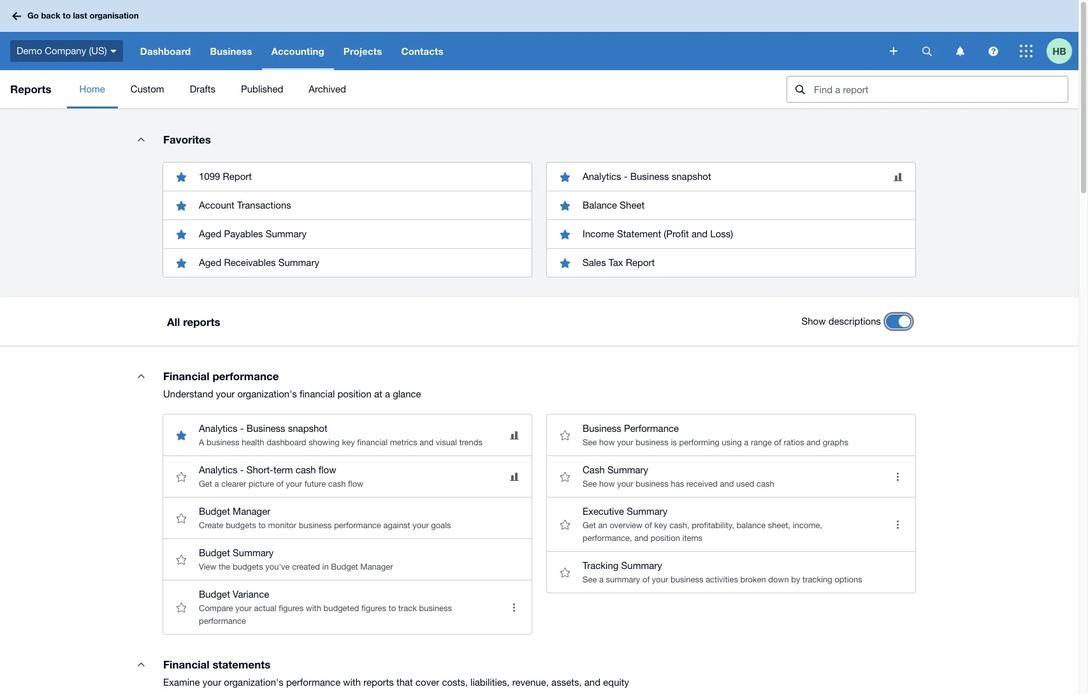 Task type: describe. For each thing, give the bounding box(es) containing it.
more options image
[[885, 512, 911, 537]]

financial for financial statements
[[163, 658, 210, 671]]

menu containing home
[[67, 70, 777, 108]]

clearer
[[221, 479, 246, 489]]

(us)
[[89, 45, 107, 56]]

your inside cash summary see how your business has received and used cash
[[618, 479, 634, 489]]

performance inside financial performance understand your organization's financial position at a glance
[[213, 369, 279, 383]]

short-
[[247, 464, 274, 475]]

favorite image for budget
[[168, 595, 194, 620]]

overview
[[610, 521, 643, 530]]

- for analytics - short-term cash flow get a clearer picture of your future cash flow
[[240, 464, 244, 475]]

svg image inside the go back to last organisation link
[[12, 12, 21, 20]]

revenue,
[[513, 677, 549, 688]]

picture
[[249, 479, 274, 489]]

and left 'loss)'
[[692, 228, 708, 239]]

business button
[[201, 32, 262, 70]]

remove favorite image for income statement (profit and loss)
[[552, 221, 578, 247]]

has
[[671, 479, 685, 489]]

snapshot for analytics - business snapshot
[[672, 171, 712, 182]]

analytics - short-term cash flow get a clearer picture of your future cash flow
[[199, 464, 364, 489]]

navigation inside banner
[[131, 32, 882, 70]]

more options image for cash summary
[[885, 464, 911, 489]]

business inside business performance see how your business is performing using a range of ratios and graphs
[[636, 438, 669, 447]]

1 vertical spatial report
[[626, 257, 655, 268]]

budgets inside budget manager create budgets to monitor business performance against your goals
[[226, 521, 256, 530]]

dashboard link
[[131, 32, 201, 70]]

sheet
[[620, 200, 645, 211]]

analytics - business snapshot
[[583, 171, 712, 182]]

aged for aged receivables summary
[[199, 257, 222, 268]]

summary
[[606, 575, 641, 584]]

home link
[[67, 70, 118, 108]]

published link
[[228, 70, 296, 108]]

remove favorite image for aged payables summary
[[168, 221, 194, 247]]

expand report group image for favorites
[[128, 126, 154, 152]]

income statement (profit and loss) link
[[547, 219, 916, 248]]

create
[[199, 521, 224, 530]]

budget for budget variance
[[199, 589, 230, 600]]

summary for budget summary
[[233, 547, 274, 558]]

financial performance understand your organization's financial position at a glance
[[163, 369, 421, 399]]

to inside budget manager create budgets to monitor business performance against your goals
[[259, 521, 266, 530]]

with for statements
[[343, 677, 361, 688]]

financial inside financial performance understand your organization's financial position at a glance
[[300, 388, 335, 399]]

show
[[802, 316, 826, 327]]

business inside tracking summary see a summary of your business activities broken down by tracking options
[[671, 575, 704, 584]]

more options image for budget variance
[[501, 595, 527, 620]]

summary for tracking summary
[[622, 560, 663, 571]]

balance
[[583, 200, 618, 211]]

get inside executive summary get an overview of key cash, profitability, balance sheet, income, performance, and position items
[[583, 521, 596, 530]]

analytics - business snapshot a business health dashboard showing key financial metrics and visual trends
[[199, 423, 483, 447]]

back
[[41, 10, 60, 21]]

that
[[397, 677, 413, 688]]

income statement (profit and loss)
[[583, 228, 734, 239]]

the
[[219, 562, 231, 572]]

health
[[242, 438, 264, 447]]

cash inside cash summary see how your business has received and used cash
[[757, 479, 775, 489]]

budgets inside budget summary view the budgets you've created in budget manager
[[233, 562, 263, 572]]

hb button
[[1047, 32, 1079, 70]]

examine
[[163, 677, 200, 688]]

tracking summary see a summary of your business activities broken down by tracking options
[[583, 560, 863, 584]]

manager inside budget summary view the budgets you've created in budget manager
[[361, 562, 393, 572]]

statement
[[617, 228, 662, 239]]

performance
[[625, 423, 679, 434]]

key inside executive summary get an overview of key cash, profitability, balance sheet, income, performance, and position items
[[655, 521, 668, 530]]

remove favorite image for sales tax report
[[552, 250, 578, 276]]

hb
[[1053, 45, 1067, 56]]

of inside business performance see how your business is performing using a range of ratios and graphs
[[775, 438, 782, 447]]

balance sheet link
[[547, 191, 916, 219]]

show descriptions
[[802, 316, 882, 327]]

ratios
[[784, 438, 805, 447]]

favorite image for business performance
[[552, 422, 578, 448]]

organization's for statements
[[224, 677, 284, 688]]

your inside analytics - short-term cash flow get a clearer picture of your future cash flow
[[286, 479, 302, 489]]

trends
[[460, 438, 483, 447]]

actual
[[254, 603, 277, 613]]

0 vertical spatial reports
[[183, 315, 221, 328]]

balance
[[737, 521, 766, 530]]

aged receivables summary
[[199, 257, 320, 268]]

remove favorite image for aged receivables summary
[[168, 250, 194, 276]]

of inside tracking summary see a summary of your business activities broken down by tracking options
[[643, 575, 650, 584]]

to inside budget variance compare your actual figures with budgeted figures to track business performance
[[389, 603, 396, 613]]

a inside financial performance understand your organization's financial position at a glance
[[385, 388, 390, 399]]

and inside financial statements examine your organization's performance with reports that cover costs, liabilities, revenue, assets, and equity
[[585, 677, 601, 688]]

your inside budget variance compare your actual figures with budgeted figures to track business performance
[[236, 603, 252, 613]]

how for cash
[[600, 479, 615, 489]]

in
[[323, 562, 329, 572]]

descriptions
[[829, 316, 882, 327]]

balance sheet
[[583, 200, 645, 211]]

business inside analytics - business snapshot a business health dashboard showing key financial metrics and visual trends
[[247, 423, 286, 434]]

and inside cash summary see how your business has received and used cash
[[721, 479, 734, 489]]

items
[[683, 533, 703, 543]]

your inside financial performance understand your organization's financial position at a glance
[[216, 388, 235, 399]]

glance
[[393, 388, 421, 399]]

future
[[305, 479, 326, 489]]

your inside business performance see how your business is performing using a range of ratios and graphs
[[618, 438, 634, 447]]

accounting button
[[262, 32, 334, 70]]

organization's for performance
[[238, 388, 297, 399]]

budget variance compare your actual figures with budgeted figures to track business performance
[[199, 589, 452, 626]]

see for business performance
[[583, 438, 597, 447]]

is
[[671, 438, 677, 447]]

using
[[722, 438, 742, 447]]

budget manager create budgets to monitor business performance against your goals
[[199, 506, 451, 530]]

received
[[687, 479, 718, 489]]

view
[[199, 562, 217, 572]]

profitability,
[[692, 521, 735, 530]]

aged payables summary link
[[163, 219, 532, 248]]

1099 report link
[[163, 163, 532, 191]]

budget for budget summary
[[199, 547, 230, 558]]

2 horizontal spatial svg image
[[1021, 45, 1033, 57]]

published
[[241, 84, 283, 94]]

analytics for analytics - business snapshot
[[583, 171, 622, 182]]

accounting
[[272, 45, 325, 57]]

business inside business dropdown button
[[210, 45, 252, 57]]

executive summary get an overview of key cash, profitability, balance sheet, income, performance, and position items
[[583, 506, 823, 543]]

cash,
[[670, 521, 690, 530]]

activities
[[706, 575, 739, 584]]

get inside analytics - short-term cash flow get a clearer picture of your future cash flow
[[199, 479, 212, 489]]

of inside executive summary get an overview of key cash, profitability, balance sheet, income, performance, and position items
[[645, 521, 652, 530]]

income
[[583, 228, 615, 239]]

manager inside budget manager create budgets to monitor business performance against your goals
[[233, 506, 271, 517]]

1 horizontal spatial svg image
[[891, 47, 898, 55]]

business inside budget variance compare your actual figures with budgeted figures to track business performance
[[419, 603, 452, 613]]

key inside analytics - business snapshot a business health dashboard showing key financial metrics and visual trends
[[342, 438, 355, 447]]

contacts button
[[392, 32, 453, 70]]

financial inside analytics - business snapshot a business health dashboard showing key financial metrics and visual trends
[[357, 438, 388, 447]]

payables
[[224, 228, 263, 239]]

cover
[[416, 677, 440, 688]]

- for analytics - business snapshot a business health dashboard showing key financial metrics and visual trends
[[240, 423, 244, 434]]

tax
[[609, 257, 624, 268]]

business performance see how your business is performing using a range of ratios and graphs
[[583, 423, 849, 447]]

by
[[792, 575, 801, 584]]

demo company (us) button
[[0, 32, 131, 70]]

1099 report
[[199, 171, 252, 182]]

business inside business performance see how your business is performing using a range of ratios and graphs
[[583, 423, 622, 434]]

aged payables summary
[[199, 228, 307, 239]]

go
[[27, 10, 39, 21]]

remove favorite image left a
[[168, 422, 194, 448]]

budget for budget manager
[[199, 506, 230, 517]]

a inside business performance see how your business is performing using a range of ratios and graphs
[[745, 438, 749, 447]]

all
[[167, 315, 180, 328]]

visual
[[436, 438, 457, 447]]

0 horizontal spatial flow
[[319, 464, 337, 475]]

performance inside financial statements examine your organization's performance with reports that cover costs, liabilities, revenue, assets, and equity
[[286, 677, 341, 688]]

organisation
[[90, 10, 139, 21]]



Task type: vqa. For each thing, say whether or not it's contained in the screenshot.
topmost Snapshot
yes



Task type: locate. For each thing, give the bounding box(es) containing it.
navigation containing dashboard
[[131, 32, 882, 70]]

track
[[399, 603, 417, 613]]

see
[[583, 438, 597, 447], [583, 479, 597, 489], [583, 575, 597, 584]]

0 horizontal spatial manager
[[233, 506, 271, 517]]

0 horizontal spatial cash
[[296, 464, 316, 475]]

financial up understand
[[163, 369, 210, 383]]

report
[[223, 171, 252, 182], [626, 257, 655, 268]]

assets,
[[552, 677, 582, 688]]

1 horizontal spatial report
[[626, 257, 655, 268]]

your inside financial statements examine your organization's performance with reports that cover costs, liabilities, revenue, assets, and equity
[[203, 677, 221, 688]]

broken
[[741, 575, 767, 584]]

get
[[199, 479, 212, 489], [583, 521, 596, 530]]

executive
[[583, 506, 625, 517]]

cash right future
[[328, 479, 346, 489]]

0 vertical spatial see
[[583, 438, 597, 447]]

1 vertical spatial analytics
[[199, 423, 238, 434]]

0 vertical spatial report
[[223, 171, 252, 182]]

see down cash
[[583, 479, 597, 489]]

1 vertical spatial -
[[240, 423, 244, 434]]

figures right actual
[[279, 603, 304, 613]]

3 see from the top
[[583, 575, 597, 584]]

favorite image left the clearer
[[168, 464, 194, 489]]

1 expand report group image from the top
[[128, 126, 154, 152]]

reports
[[183, 315, 221, 328], [364, 677, 394, 688]]

favorite image for cash
[[552, 464, 578, 489]]

2 how from the top
[[600, 479, 615, 489]]

financial inside financial statements examine your organization's performance with reports that cover costs, liabilities, revenue, assets, and equity
[[163, 658, 210, 671]]

2 financial from the top
[[163, 658, 210, 671]]

2 aged from the top
[[199, 257, 222, 268]]

0 vertical spatial get
[[199, 479, 212, 489]]

figures
[[279, 603, 304, 613], [362, 603, 387, 613]]

remove favorite image inside account transactions link
[[168, 193, 194, 218]]

budget up view
[[199, 547, 230, 558]]

your right examine
[[203, 677, 221, 688]]

1 vertical spatial manager
[[361, 562, 393, 572]]

expand report group image left examine
[[128, 651, 154, 677]]

favorite image left create
[[168, 505, 194, 531]]

figures right budgeted
[[362, 603, 387, 613]]

summary up you've
[[233, 547, 274, 558]]

organization's inside financial performance understand your organization's financial position at a glance
[[238, 388, 297, 399]]

organization's up health
[[238, 388, 297, 399]]

options
[[835, 575, 863, 584]]

1 vertical spatial position
[[651, 533, 681, 543]]

1 vertical spatial to
[[259, 521, 266, 530]]

flow
[[319, 464, 337, 475], [348, 479, 364, 489]]

a
[[199, 438, 204, 447]]

business up health
[[247, 423, 286, 434]]

expand report group image for financial statements
[[128, 651, 154, 677]]

0 horizontal spatial position
[[338, 388, 372, 399]]

performing
[[680, 438, 720, 447]]

sheet,
[[769, 521, 791, 530]]

and down overview
[[635, 533, 649, 543]]

1 vertical spatial snapshot
[[288, 423, 328, 434]]

your up executive
[[618, 479, 634, 489]]

aged left receivables
[[199, 257, 222, 268]]

1 horizontal spatial cash
[[328, 479, 346, 489]]

aged
[[199, 228, 222, 239], [199, 257, 222, 268]]

0 vertical spatial key
[[342, 438, 355, 447]]

cash
[[583, 464, 605, 475]]

reports right all
[[183, 315, 221, 328]]

0 vertical spatial budgets
[[226, 521, 256, 530]]

1099
[[199, 171, 220, 182]]

svg image inside 'demo company (us)' popup button
[[110, 50, 117, 53]]

your inside tracking summary see a summary of your business activities broken down by tracking options
[[652, 575, 669, 584]]

remove favorite image for analytics - business snapshot
[[552, 164, 578, 189]]

summary for executive summary
[[627, 506, 668, 517]]

1 horizontal spatial position
[[651, 533, 681, 543]]

business inside cash summary see how your business has received and used cash
[[636, 479, 669, 489]]

business up drafts
[[210, 45, 252, 57]]

remove favorite image inside aged receivables summary link
[[168, 250, 194, 276]]

2 figures from the left
[[362, 603, 387, 613]]

an
[[599, 521, 608, 530]]

summary right cash
[[608, 464, 649, 475]]

summary for cash summary
[[608, 464, 649, 475]]

summary up summary
[[622, 560, 663, 571]]

to left monitor
[[259, 521, 266, 530]]

goals
[[431, 521, 451, 530]]

budget inside budget manager create budgets to monitor business performance against your goals
[[199, 506, 230, 517]]

and left the equity at right bottom
[[585, 677, 601, 688]]

1 horizontal spatial more options image
[[885, 464, 911, 489]]

business right a
[[207, 438, 240, 447]]

1 vertical spatial flow
[[348, 479, 364, 489]]

budget up create
[[199, 506, 230, 517]]

see inside business performance see how your business is performing using a range of ratios and graphs
[[583, 438, 597, 447]]

favorite image left view
[[168, 547, 194, 572]]

your down term
[[286, 479, 302, 489]]

to left track
[[389, 603, 396, 613]]

business right track
[[419, 603, 452, 613]]

business up sheet
[[631, 171, 670, 182]]

your right summary
[[652, 575, 669, 584]]

0 vertical spatial manager
[[233, 506, 271, 517]]

remove favorite image for balance sheet
[[552, 193, 578, 218]]

navigation
[[131, 32, 882, 70]]

- inside analytics - business snapshot a business health dashboard showing key financial metrics and visual trends
[[240, 423, 244, 434]]

1 vertical spatial budgets
[[233, 562, 263, 572]]

0 horizontal spatial reports
[[183, 315, 221, 328]]

position down cash,
[[651, 533, 681, 543]]

a
[[385, 388, 390, 399], [745, 438, 749, 447], [215, 479, 219, 489], [600, 575, 604, 584]]

1 horizontal spatial manager
[[361, 562, 393, 572]]

1 horizontal spatial snapshot
[[672, 171, 712, 182]]

svg image left hb
[[1021, 45, 1033, 57]]

business up cash
[[583, 423, 622, 434]]

reports left that
[[364, 677, 394, 688]]

0 horizontal spatial key
[[342, 438, 355, 447]]

snapshot inside analytics - business snapshot a business health dashboard showing key financial metrics and visual trends
[[288, 423, 328, 434]]

0 vertical spatial with
[[306, 603, 321, 613]]

organization's
[[238, 388, 297, 399], [224, 677, 284, 688]]

0 vertical spatial to
[[63, 10, 71, 21]]

1 financial from the top
[[163, 369, 210, 383]]

with inside budget variance compare your actual figures with budgeted figures to track business performance
[[306, 603, 321, 613]]

key left cash,
[[655, 521, 668, 530]]

favorite image for executive summary
[[552, 512, 578, 537]]

1 see from the top
[[583, 438, 597, 447]]

flow right future
[[348, 479, 364, 489]]

1 vertical spatial see
[[583, 479, 597, 489]]

aged receivables summary link
[[163, 248, 532, 277]]

how down cash
[[600, 479, 615, 489]]

0 vertical spatial analytics
[[583, 171, 622, 182]]

0 vertical spatial flow
[[319, 464, 337, 475]]

demo
[[17, 45, 42, 56]]

1 horizontal spatial figures
[[362, 603, 387, 613]]

summary down transactions
[[266, 228, 307, 239]]

how inside cash summary see how your business has received and used cash
[[600, 479, 615, 489]]

favorite image for budget summary
[[168, 547, 194, 572]]

sales tax report
[[583, 257, 655, 268]]

financial inside financial performance understand your organization's financial position at a glance
[[163, 369, 210, 383]]

remove favorite image inside sales tax report link
[[552, 250, 578, 276]]

monitor
[[268, 521, 297, 530]]

1 vertical spatial more options image
[[501, 595, 527, 620]]

transactions
[[237, 200, 291, 211]]

favorites
[[163, 133, 211, 146]]

summary inside cash summary see how your business has received and used cash
[[608, 464, 649, 475]]

remove favorite image left 1099
[[168, 164, 194, 189]]

custom link
[[118, 70, 177, 108]]

remove favorite image inside income statement (profit and loss) link
[[552, 221, 578, 247]]

flow up future
[[319, 464, 337, 475]]

more information about analytics - business snapshot image
[[510, 431, 519, 439]]

business right monitor
[[299, 521, 332, 530]]

svg image
[[12, 12, 21, 20], [923, 46, 932, 56], [957, 46, 965, 56], [989, 46, 999, 56]]

graphs
[[823, 438, 849, 447]]

3 expand report group image from the top
[[128, 651, 154, 677]]

sales tax report link
[[547, 248, 916, 277]]

financial up examine
[[163, 658, 210, 671]]

- inside analytics - short-term cash flow get a clearer picture of your future cash flow
[[240, 464, 244, 475]]

0 horizontal spatial svg image
[[110, 50, 117, 53]]

a inside analytics - short-term cash flow get a clearer picture of your future cash flow
[[215, 479, 219, 489]]

snapshot for analytics - business snapshot a business health dashboard showing key financial metrics and visual trends
[[288, 423, 328, 434]]

1 horizontal spatial reports
[[364, 677, 394, 688]]

0 vertical spatial -
[[624, 171, 628, 182]]

a right using
[[745, 438, 749, 447]]

how inside business performance see how your business is performing using a range of ratios and graphs
[[600, 438, 615, 447]]

banner
[[0, 0, 1079, 70]]

of down term
[[277, 479, 284, 489]]

aged down account
[[199, 228, 222, 239]]

term
[[274, 464, 293, 475]]

1 vertical spatial how
[[600, 479, 615, 489]]

cash summary see how your business has received and used cash
[[583, 464, 775, 489]]

- up the clearer
[[240, 464, 244, 475]]

0 vertical spatial expand report group image
[[128, 126, 154, 152]]

and inside analytics - business snapshot a business health dashboard showing key financial metrics and visual trends
[[420, 438, 434, 447]]

banner containing hb
[[0, 0, 1079, 70]]

business down 'performance'
[[636, 438, 669, 447]]

archived
[[309, 84, 346, 94]]

expand report group image
[[128, 126, 154, 152], [128, 363, 154, 388], [128, 651, 154, 677]]

summary inside budget summary view the budgets you've created in budget manager
[[233, 547, 274, 558]]

a down the tracking
[[600, 575, 604, 584]]

2 vertical spatial -
[[240, 464, 244, 475]]

financial
[[300, 388, 335, 399], [357, 438, 388, 447]]

0 vertical spatial aged
[[199, 228, 222, 239]]

manager down picture
[[233, 506, 271, 517]]

snapshot up balance sheet link
[[672, 171, 712, 182]]

see down the tracking
[[583, 575, 597, 584]]

organization's inside financial statements examine your organization's performance with reports that cover costs, liabilities, revenue, assets, and equity
[[224, 677, 284, 688]]

get left an
[[583, 521, 596, 530]]

a right at at the left bottom of the page
[[385, 388, 390, 399]]

down
[[769, 575, 789, 584]]

0 horizontal spatial with
[[306, 603, 321, 613]]

cash right "used"
[[757, 479, 775, 489]]

0 vertical spatial organization's
[[238, 388, 297, 399]]

budget right "in"
[[331, 562, 358, 572]]

remove favorite image inside 1099 report link
[[168, 164, 194, 189]]

get left the clearer
[[199, 479, 212, 489]]

reports inside financial statements examine your organization's performance with reports that cover costs, liabilities, revenue, assets, and equity
[[364, 677, 394, 688]]

1 vertical spatial expand report group image
[[128, 363, 154, 388]]

see for tracking summary
[[583, 575, 597, 584]]

0 horizontal spatial more options image
[[501, 595, 527, 620]]

financial statements examine your organization's performance with reports that cover costs, liabilities, revenue, assets, and equity
[[163, 658, 630, 688]]

position left at at the left bottom of the page
[[338, 388, 372, 399]]

position inside financial performance understand your organization's financial position at a glance
[[338, 388, 372, 399]]

0 vertical spatial more options image
[[885, 464, 911, 489]]

more information about analytics - short-term cash flow image
[[510, 472, 519, 481]]

1 vertical spatial aged
[[199, 257, 222, 268]]

against
[[384, 521, 411, 530]]

analytics for analytics - business snapshot a business health dashboard showing key financial metrics and visual trends
[[199, 423, 238, 434]]

remove favorite image inside "aged payables summary" link
[[168, 221, 194, 247]]

1 vertical spatial organization's
[[224, 677, 284, 688]]

dashboard
[[140, 45, 191, 57]]

remove favorite image for 1099 report
[[168, 164, 194, 189]]

1 horizontal spatial to
[[259, 521, 266, 530]]

analytics up the clearer
[[199, 464, 238, 475]]

0 vertical spatial position
[[338, 388, 372, 399]]

budget summary view the budgets you've created in budget manager
[[199, 547, 393, 572]]

1 vertical spatial with
[[343, 677, 361, 688]]

go back to last organisation link
[[8, 5, 146, 27]]

summary
[[266, 228, 307, 239], [279, 257, 320, 268], [608, 464, 649, 475], [627, 506, 668, 517], [233, 547, 274, 558], [622, 560, 663, 571]]

0 vertical spatial financial
[[300, 388, 335, 399]]

0 horizontal spatial snapshot
[[288, 423, 328, 434]]

with
[[306, 603, 321, 613], [343, 677, 361, 688]]

how up cash
[[600, 438, 615, 447]]

svg image right (us) at left top
[[110, 50, 117, 53]]

2 expand report group image from the top
[[128, 363, 154, 388]]

0 horizontal spatial figures
[[279, 603, 304, 613]]

see inside tracking summary see a summary of your business activities broken down by tracking options
[[583, 575, 597, 584]]

a inside tracking summary see a summary of your business activities broken down by tracking options
[[600, 575, 604, 584]]

drafts link
[[177, 70, 228, 108]]

of left ratios
[[775, 438, 782, 447]]

performance
[[213, 369, 279, 383], [334, 521, 381, 530], [199, 616, 246, 626], [286, 677, 341, 688]]

0 horizontal spatial financial
[[300, 388, 335, 399]]

2 vertical spatial see
[[583, 575, 597, 584]]

1 vertical spatial financial
[[163, 658, 210, 671]]

range
[[751, 438, 772, 447]]

and
[[692, 228, 708, 239], [420, 438, 434, 447], [807, 438, 821, 447], [721, 479, 734, 489], [635, 533, 649, 543], [585, 677, 601, 688]]

menu
[[67, 70, 777, 108]]

0 horizontal spatial get
[[199, 479, 212, 489]]

of right summary
[[643, 575, 650, 584]]

understand
[[163, 388, 213, 399]]

of inside analytics - short-term cash flow get a clearer picture of your future cash flow
[[277, 479, 284, 489]]

analytics inside analytics - short-term cash flow get a clearer picture of your future cash flow
[[199, 464, 238, 475]]

statements
[[213, 658, 271, 671]]

to inside banner
[[63, 10, 71, 21]]

to left last
[[63, 10, 71, 21]]

key right showing
[[342, 438, 355, 447]]

account transactions link
[[163, 191, 532, 219]]

svg image up find a report text box
[[891, 47, 898, 55]]

remove favorite image inside balance sheet link
[[552, 193, 578, 218]]

of right overview
[[645, 521, 652, 530]]

report right tax
[[626, 257, 655, 268]]

business left activities at right
[[671, 575, 704, 584]]

dashboard
[[267, 438, 307, 447]]

summary up overview
[[627, 506, 668, 517]]

key
[[342, 438, 355, 447], [655, 521, 668, 530]]

- for analytics - business snapshot
[[624, 171, 628, 182]]

see up cash
[[583, 438, 597, 447]]

favorite image left cash
[[552, 464, 578, 489]]

summary right receivables
[[279, 257, 320, 268]]

see for cash summary
[[583, 479, 597, 489]]

home
[[79, 84, 105, 94]]

1 aged from the top
[[199, 228, 222, 239]]

favorite image
[[168, 464, 194, 489], [552, 464, 578, 489], [168, 595, 194, 620]]

go back to last organisation
[[27, 10, 139, 21]]

favorite image left an
[[552, 512, 578, 537]]

1 horizontal spatial financial
[[357, 438, 388, 447]]

snapshot up showing
[[288, 423, 328, 434]]

position inside executive summary get an overview of key cash, profitability, balance sheet, income, performance, and position items
[[651, 533, 681, 543]]

svg image
[[1021, 45, 1033, 57], [891, 47, 898, 55], [110, 50, 117, 53]]

last
[[73, 10, 87, 21]]

demo company (us)
[[17, 45, 107, 56]]

and inside executive summary get an overview of key cash, profitability, balance sheet, income, performance, and position items
[[635, 533, 649, 543]]

budgets right create
[[226, 521, 256, 530]]

your down 'performance'
[[618, 438, 634, 447]]

0 vertical spatial financial
[[163, 369, 210, 383]]

0 vertical spatial how
[[600, 438, 615, 447]]

budget inside budget variance compare your actual figures with budgeted figures to track business performance
[[199, 589, 230, 600]]

with for variance
[[306, 603, 321, 613]]

budgets
[[226, 521, 256, 530], [233, 562, 263, 572]]

contacts
[[402, 45, 444, 57]]

tracking
[[803, 575, 833, 584]]

favorite image for tracking summary
[[552, 559, 578, 585]]

and right ratios
[[807, 438, 821, 447]]

1 vertical spatial financial
[[357, 438, 388, 447]]

remove favorite image up all
[[168, 250, 194, 276]]

2 vertical spatial analytics
[[199, 464, 238, 475]]

favorite image left the compare
[[168, 595, 194, 620]]

2 horizontal spatial to
[[389, 603, 396, 613]]

1 vertical spatial reports
[[364, 677, 394, 688]]

with inside financial statements examine your organization's performance with reports that cover costs, liabilities, revenue, assets, and equity
[[343, 677, 361, 688]]

more information about analytics - business snapshot image
[[894, 173, 903, 181]]

performance inside budget manager create budgets to monitor business performance against your goals
[[334, 521, 381, 530]]

analytics up a
[[199, 423, 238, 434]]

analytics up balance
[[583, 171, 622, 182]]

expand report group image for financial performance
[[128, 363, 154, 388]]

None field
[[787, 76, 1069, 103]]

business inside budget manager create budgets to monitor business performance against your goals
[[299, 521, 332, 530]]

analytics for analytics - short-term cash flow get a clearer picture of your future cash flow
[[199, 464, 238, 475]]

more options image
[[885, 464, 911, 489], [501, 595, 527, 620]]

- up sheet
[[624, 171, 628, 182]]

financial left the metrics
[[357, 438, 388, 447]]

favorite image
[[552, 422, 578, 448], [168, 505, 194, 531], [552, 512, 578, 537], [168, 547, 194, 572], [552, 559, 578, 585]]

projects button
[[334, 32, 392, 70]]

your down variance
[[236, 603, 252, 613]]

your inside budget manager create budgets to monitor business performance against your goals
[[413, 521, 429, 530]]

income,
[[793, 521, 823, 530]]

0 horizontal spatial to
[[63, 10, 71, 21]]

you've
[[266, 562, 290, 572]]

and inside business performance see how your business is performing using a range of ratios and graphs
[[807, 438, 821, 447]]

with left that
[[343, 677, 361, 688]]

analytics inside analytics - business snapshot a business health dashboard showing key financial metrics and visual trends
[[199, 423, 238, 434]]

position
[[338, 388, 372, 399], [651, 533, 681, 543]]

budget
[[199, 506, 230, 517], [199, 547, 230, 558], [331, 562, 358, 572], [199, 589, 230, 600]]

loss)
[[711, 228, 734, 239]]

see inside cash summary see how your business has received and used cash
[[583, 479, 597, 489]]

budgets right the on the bottom of the page
[[233, 562, 263, 572]]

- up health
[[240, 423, 244, 434]]

1 how from the top
[[600, 438, 615, 447]]

drafts
[[190, 84, 216, 94]]

performance inside budget variance compare your actual figures with budgeted figures to track business performance
[[199, 616, 246, 626]]

0 horizontal spatial report
[[223, 171, 252, 182]]

showing
[[309, 438, 340, 447]]

account transactions
[[199, 200, 291, 211]]

2 see from the top
[[583, 479, 597, 489]]

organization's down statements
[[224, 677, 284, 688]]

remove favorite image
[[552, 164, 578, 189], [168, 221, 194, 247], [552, 221, 578, 247], [552, 250, 578, 276]]

0 vertical spatial snapshot
[[672, 171, 712, 182]]

expand report group image left understand
[[128, 363, 154, 388]]

remove favorite image left account
[[168, 193, 194, 218]]

manager
[[233, 506, 271, 517], [361, 562, 393, 572]]

favorite image for budget manager
[[168, 505, 194, 531]]

business left 'has' in the bottom of the page
[[636, 479, 669, 489]]

2 horizontal spatial cash
[[757, 479, 775, 489]]

1 vertical spatial key
[[655, 521, 668, 530]]

1 figures from the left
[[279, 603, 304, 613]]

cash up future
[[296, 464, 316, 475]]

how for business
[[600, 438, 615, 447]]

financial up analytics - business snapshot a business health dashboard showing key financial metrics and visual trends
[[300, 388, 335, 399]]

business
[[210, 45, 252, 57], [631, 171, 670, 182], [247, 423, 286, 434], [583, 423, 622, 434]]

liabilities,
[[471, 677, 510, 688]]

remove favorite image
[[168, 164, 194, 189], [168, 193, 194, 218], [552, 193, 578, 218], [168, 250, 194, 276], [168, 422, 194, 448]]

2 vertical spatial to
[[389, 603, 396, 613]]

budget up the compare
[[199, 589, 230, 600]]

Find a report text field
[[813, 77, 1068, 102]]

of
[[775, 438, 782, 447], [277, 479, 284, 489], [645, 521, 652, 530], [643, 575, 650, 584]]

business inside analytics - business snapshot a business health dashboard showing key financial metrics and visual trends
[[207, 438, 240, 447]]

favorite image for analytics
[[168, 464, 194, 489]]

1 horizontal spatial with
[[343, 677, 361, 688]]

favorite image left the tracking
[[552, 559, 578, 585]]

1 horizontal spatial flow
[[348, 479, 364, 489]]

financial for financial performance
[[163, 369, 210, 383]]

manager down against
[[361, 562, 393, 572]]

summary inside executive summary get an overview of key cash, profitability, balance sheet, income, performance, and position items
[[627, 506, 668, 517]]

budgeted
[[324, 603, 359, 613]]

remove favorite image left balance
[[552, 193, 578, 218]]

1 vertical spatial get
[[583, 521, 596, 530]]

1 horizontal spatial key
[[655, 521, 668, 530]]

sales
[[583, 257, 606, 268]]

2 vertical spatial expand report group image
[[128, 651, 154, 677]]

summary inside tracking summary see a summary of your business activities broken down by tracking options
[[622, 560, 663, 571]]

aged for aged payables summary
[[199, 228, 222, 239]]

1 horizontal spatial get
[[583, 521, 596, 530]]

your right understand
[[216, 388, 235, 399]]

remove favorite image for account transactions
[[168, 193, 194, 218]]

company
[[45, 45, 86, 56]]



